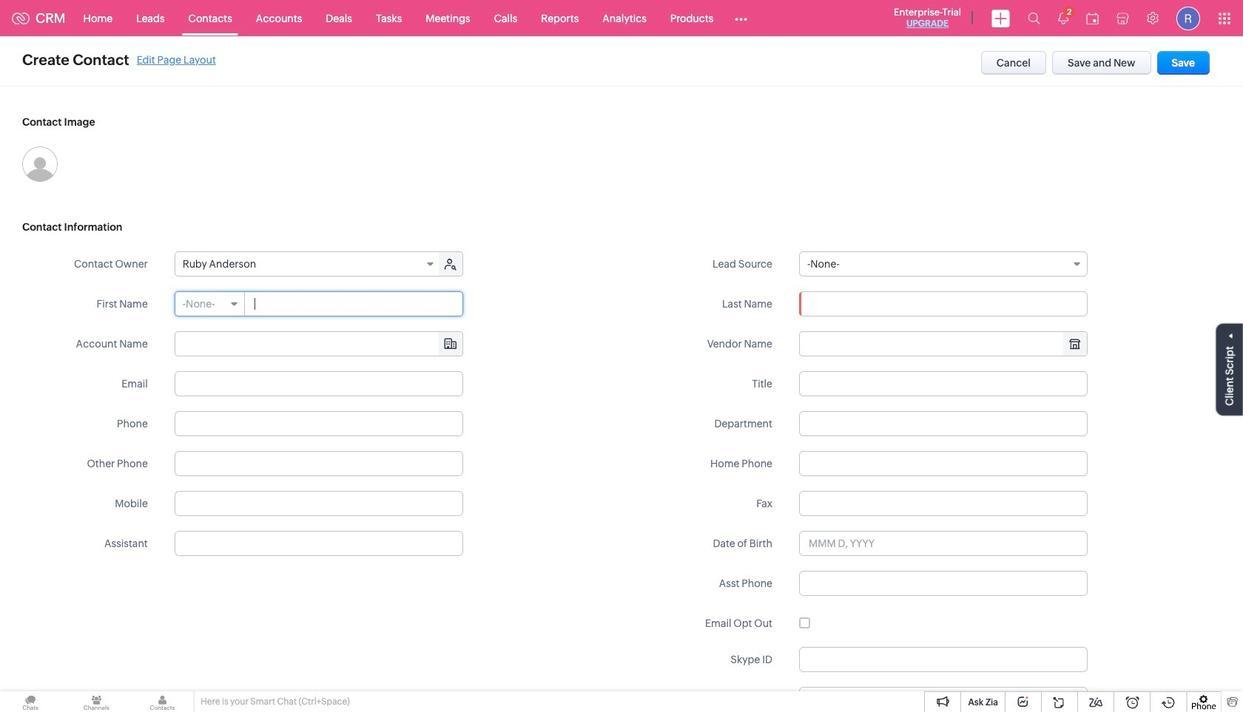 Task type: vqa. For each thing, say whether or not it's contained in the screenshot.
Profile ICON
yes



Task type: describe. For each thing, give the bounding box(es) containing it.
image image
[[22, 147, 58, 182]]

search element
[[1019, 0, 1049, 36]]

signals element
[[1049, 0, 1077, 36]]

profile image
[[1177, 6, 1200, 30]]

profile element
[[1168, 0, 1209, 36]]

channels image
[[66, 692, 127, 713]]

MMM D, YYYY text field
[[799, 531, 1088, 556]]

create menu image
[[992, 9, 1010, 27]]

logo image
[[12, 12, 30, 24]]



Task type: locate. For each thing, give the bounding box(es) containing it.
calendar image
[[1086, 12, 1099, 24]]

contacts image
[[132, 692, 193, 713]]

create menu element
[[983, 0, 1019, 36]]

None field
[[799, 252, 1088, 277], [175, 252, 440, 276], [175, 292, 245, 316], [175, 332, 462, 356], [800, 332, 1087, 356], [799, 252, 1088, 277], [175, 252, 440, 276], [175, 292, 245, 316], [175, 332, 462, 356], [800, 332, 1087, 356]]

chats image
[[0, 692, 61, 713]]

Other Modules field
[[725, 6, 757, 30]]

search image
[[1028, 12, 1040, 24]]

None text field
[[799, 292, 1088, 317], [246, 292, 462, 316], [175, 332, 462, 356], [174, 411, 463, 437], [799, 411, 1088, 437], [799, 451, 1088, 477], [799, 571, 1088, 596], [799, 687, 1088, 713], [799, 292, 1088, 317], [246, 292, 462, 316], [175, 332, 462, 356], [174, 411, 463, 437], [799, 411, 1088, 437], [799, 451, 1088, 477], [799, 571, 1088, 596], [799, 687, 1088, 713]]

None text field
[[174, 371, 463, 397], [799, 371, 1088, 397], [174, 451, 463, 477], [174, 491, 463, 517], [799, 491, 1088, 517], [174, 531, 463, 556], [799, 648, 1088, 673], [174, 371, 463, 397], [799, 371, 1088, 397], [174, 451, 463, 477], [174, 491, 463, 517], [799, 491, 1088, 517], [174, 531, 463, 556], [799, 648, 1088, 673]]



